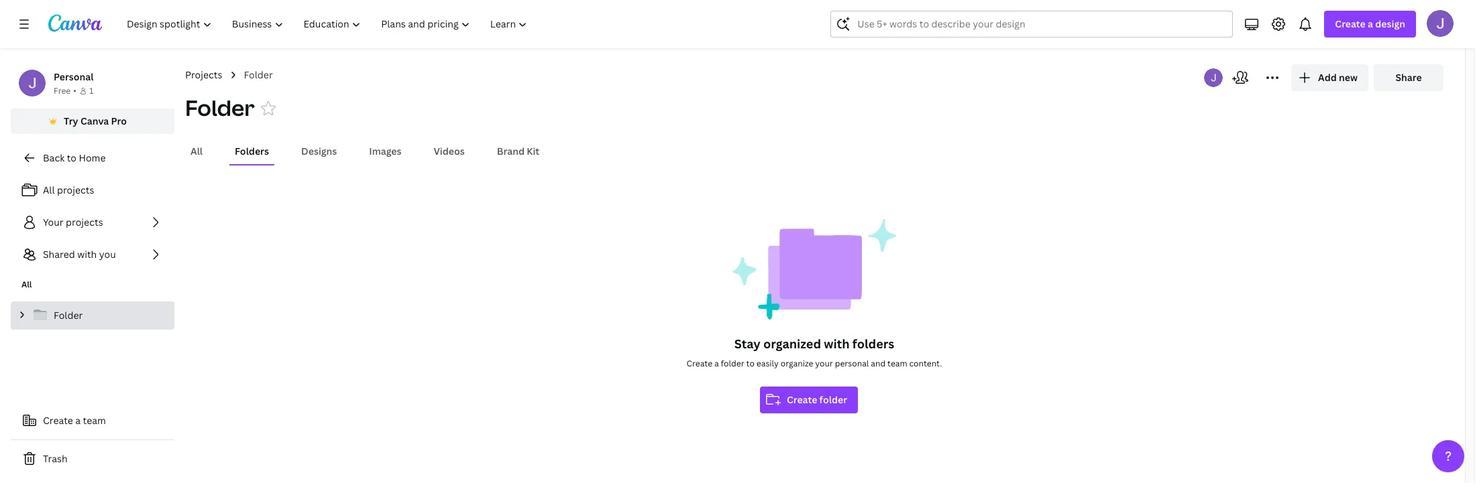 Task type: locate. For each thing, give the bounding box(es) containing it.
1 vertical spatial team
[[83, 415, 106, 427]]

with inside stay organized with folders create a folder to easily organize your personal and team content.
[[824, 336, 850, 352]]

folder link up folder button
[[244, 68, 273, 83]]

projects
[[57, 184, 94, 197], [66, 216, 103, 229]]

with inside list
[[77, 248, 97, 261]]

folder down shared
[[54, 309, 83, 322]]

list
[[11, 177, 174, 268]]

2 vertical spatial a
[[75, 415, 81, 427]]

images button
[[364, 139, 407, 164]]

0 horizontal spatial a
[[75, 415, 81, 427]]

1 vertical spatial folder
[[185, 93, 255, 122]]

your projects
[[43, 216, 103, 229]]

shared with you
[[43, 248, 116, 261]]

team
[[888, 358, 908, 370], [83, 415, 106, 427]]

a left design
[[1368, 17, 1373, 30]]

0 vertical spatial team
[[888, 358, 908, 370]]

a up trash link
[[75, 415, 81, 427]]

list containing all projects
[[11, 177, 174, 268]]

a inside dropdown button
[[1368, 17, 1373, 30]]

0 vertical spatial a
[[1368, 17, 1373, 30]]

0 vertical spatial projects
[[57, 184, 94, 197]]

1 horizontal spatial all
[[43, 184, 55, 197]]

1 vertical spatial a
[[715, 358, 719, 370]]

0 horizontal spatial to
[[67, 152, 76, 164]]

kit
[[527, 145, 540, 158]]

back to home link
[[11, 145, 174, 172]]

a left easily
[[715, 358, 719, 370]]

2 vertical spatial folder
[[54, 309, 83, 322]]

team right and
[[888, 358, 908, 370]]

to right back
[[67, 152, 76, 164]]

new
[[1339, 71, 1358, 84]]

content.
[[909, 358, 942, 370]]

0 horizontal spatial all
[[21, 279, 32, 291]]

a inside stay organized with folders create a folder to easily organize your personal and team content.
[[715, 358, 719, 370]]

folder inside 'link'
[[54, 309, 83, 322]]

add
[[1318, 71, 1337, 84]]

stay organized with folders create a folder to easily organize your personal and team content.
[[687, 336, 942, 370]]

folder
[[721, 358, 745, 370], [820, 394, 847, 407]]

0 vertical spatial folder
[[721, 358, 745, 370]]

•
[[73, 85, 76, 97]]

create folder
[[787, 394, 847, 407]]

2 vertical spatial all
[[21, 279, 32, 291]]

back
[[43, 152, 65, 164]]

create a design
[[1336, 17, 1406, 30]]

0 horizontal spatial team
[[83, 415, 106, 427]]

folder
[[244, 68, 273, 81], [185, 93, 255, 122], [54, 309, 83, 322]]

folder down projects link
[[185, 93, 255, 122]]

folders button
[[230, 139, 274, 164]]

projects inside all projects link
[[57, 184, 94, 197]]

create
[[1336, 17, 1366, 30], [687, 358, 713, 370], [787, 394, 817, 407], [43, 415, 73, 427]]

stay
[[735, 336, 761, 352]]

0 vertical spatial folder link
[[244, 68, 273, 83]]

1 vertical spatial to
[[747, 358, 755, 370]]

1 vertical spatial folder link
[[11, 302, 174, 330]]

top level navigation element
[[118, 11, 539, 38]]

0 vertical spatial with
[[77, 248, 97, 261]]

and
[[871, 358, 886, 370]]

to left easily
[[747, 358, 755, 370]]

0 horizontal spatial folder link
[[11, 302, 174, 330]]

projects down back to home
[[57, 184, 94, 197]]

folders
[[235, 145, 269, 158]]

0 horizontal spatial folder
[[721, 358, 745, 370]]

to inside "link"
[[67, 152, 76, 164]]

create inside dropdown button
[[1336, 17, 1366, 30]]

0 vertical spatial folder
[[244, 68, 273, 81]]

1 vertical spatial with
[[824, 336, 850, 352]]

0 vertical spatial all
[[191, 145, 203, 158]]

your
[[43, 216, 64, 229]]

1 horizontal spatial folder
[[820, 394, 847, 407]]

a
[[1368, 17, 1373, 30], [715, 358, 719, 370], [75, 415, 81, 427]]

designs
[[301, 145, 337, 158]]

design
[[1376, 17, 1406, 30]]

all button
[[185, 139, 208, 164]]

0 horizontal spatial with
[[77, 248, 97, 261]]

1 horizontal spatial to
[[747, 358, 755, 370]]

shared
[[43, 248, 75, 261]]

all
[[191, 145, 203, 158], [43, 184, 55, 197], [21, 279, 32, 291]]

1 horizontal spatial folder link
[[244, 68, 273, 83]]

brand kit
[[497, 145, 540, 158]]

home
[[79, 152, 106, 164]]

all for all button
[[191, 145, 203, 158]]

pro
[[111, 115, 127, 127]]

with left you
[[77, 248, 97, 261]]

1 horizontal spatial team
[[888, 358, 908, 370]]

folder link down shared with you link
[[11, 302, 174, 330]]

try canva pro
[[64, 115, 127, 127]]

a for design
[[1368, 17, 1373, 30]]

0 vertical spatial to
[[67, 152, 76, 164]]

projects inside your projects "link"
[[66, 216, 103, 229]]

1 horizontal spatial with
[[824, 336, 850, 352]]

a inside button
[[75, 415, 81, 427]]

a for team
[[75, 415, 81, 427]]

with up your
[[824, 336, 850, 352]]

team inside stay organized with folders create a folder to easily organize your personal and team content.
[[888, 358, 908, 370]]

free
[[54, 85, 71, 97]]

2 horizontal spatial all
[[191, 145, 203, 158]]

with
[[77, 248, 97, 261], [824, 336, 850, 352]]

all inside all projects link
[[43, 184, 55, 197]]

personal
[[54, 70, 94, 83]]

share
[[1396, 71, 1422, 84]]

all inside all button
[[191, 145, 203, 158]]

1 vertical spatial all
[[43, 184, 55, 197]]

back to home
[[43, 152, 106, 164]]

2 horizontal spatial a
[[1368, 17, 1373, 30]]

1 vertical spatial projects
[[66, 216, 103, 229]]

to
[[67, 152, 76, 164], [747, 358, 755, 370]]

free •
[[54, 85, 76, 97]]

folder link
[[244, 68, 273, 83], [11, 302, 174, 330]]

projects right your
[[66, 216, 103, 229]]

folder inside stay organized with folders create a folder to easily organize your personal and team content.
[[721, 358, 745, 370]]

1 horizontal spatial a
[[715, 358, 719, 370]]

folder down your
[[820, 394, 847, 407]]

None search field
[[831, 11, 1234, 38]]

folder up folder button
[[244, 68, 273, 81]]

create for create folder
[[787, 394, 817, 407]]

shared with you link
[[11, 242, 174, 268]]

1 vertical spatial folder
[[820, 394, 847, 407]]

team up trash link
[[83, 415, 106, 427]]

images
[[369, 145, 402, 158]]

folder down stay at the bottom
[[721, 358, 745, 370]]



Task type: vqa. For each thing, say whether or not it's contained in the screenshot.
the up,
no



Task type: describe. For each thing, give the bounding box(es) containing it.
projects
[[185, 68, 222, 81]]

folder for the rightmost folder 'link'
[[244, 68, 273, 81]]

organize
[[781, 358, 813, 370]]

add new
[[1318, 71, 1358, 84]]

brand
[[497, 145, 525, 158]]

to inside stay organized with folders create a folder to easily organize your personal and team content.
[[747, 358, 755, 370]]

try canva pro button
[[11, 109, 174, 134]]

designs button
[[296, 139, 342, 164]]

all for all projects
[[43, 184, 55, 197]]

1
[[89, 85, 93, 97]]

Search search field
[[858, 11, 1207, 37]]

personal
[[835, 358, 869, 370]]

canva
[[80, 115, 109, 127]]

folders
[[853, 336, 895, 352]]

create for create a design
[[1336, 17, 1366, 30]]

your
[[815, 358, 833, 370]]

trash link
[[11, 446, 174, 473]]

create for create a team
[[43, 415, 73, 427]]

easily
[[757, 358, 779, 370]]

create folder button
[[760, 387, 858, 414]]

add new button
[[1292, 64, 1369, 91]]

create a team
[[43, 415, 106, 427]]

videos
[[434, 145, 465, 158]]

create a team button
[[11, 408, 174, 435]]

folder for folder button
[[185, 93, 255, 122]]

create inside stay organized with folders create a folder to easily organize your personal and team content.
[[687, 358, 713, 370]]

videos button
[[428, 139, 470, 164]]

all projects
[[43, 184, 94, 197]]

folder inside button
[[820, 394, 847, 407]]

create a design button
[[1325, 11, 1416, 38]]

brand kit button
[[492, 139, 545, 164]]

projects for your projects
[[66, 216, 103, 229]]

jacob simon image
[[1427, 10, 1454, 37]]

folder button
[[185, 93, 255, 123]]

all projects link
[[11, 177, 174, 204]]

projects link
[[185, 68, 222, 83]]

try
[[64, 115, 78, 127]]

trash
[[43, 453, 68, 466]]

share button
[[1374, 64, 1444, 91]]

organized
[[764, 336, 821, 352]]

projects for all projects
[[57, 184, 94, 197]]

team inside button
[[83, 415, 106, 427]]

you
[[99, 248, 116, 261]]

your projects link
[[11, 209, 174, 236]]



